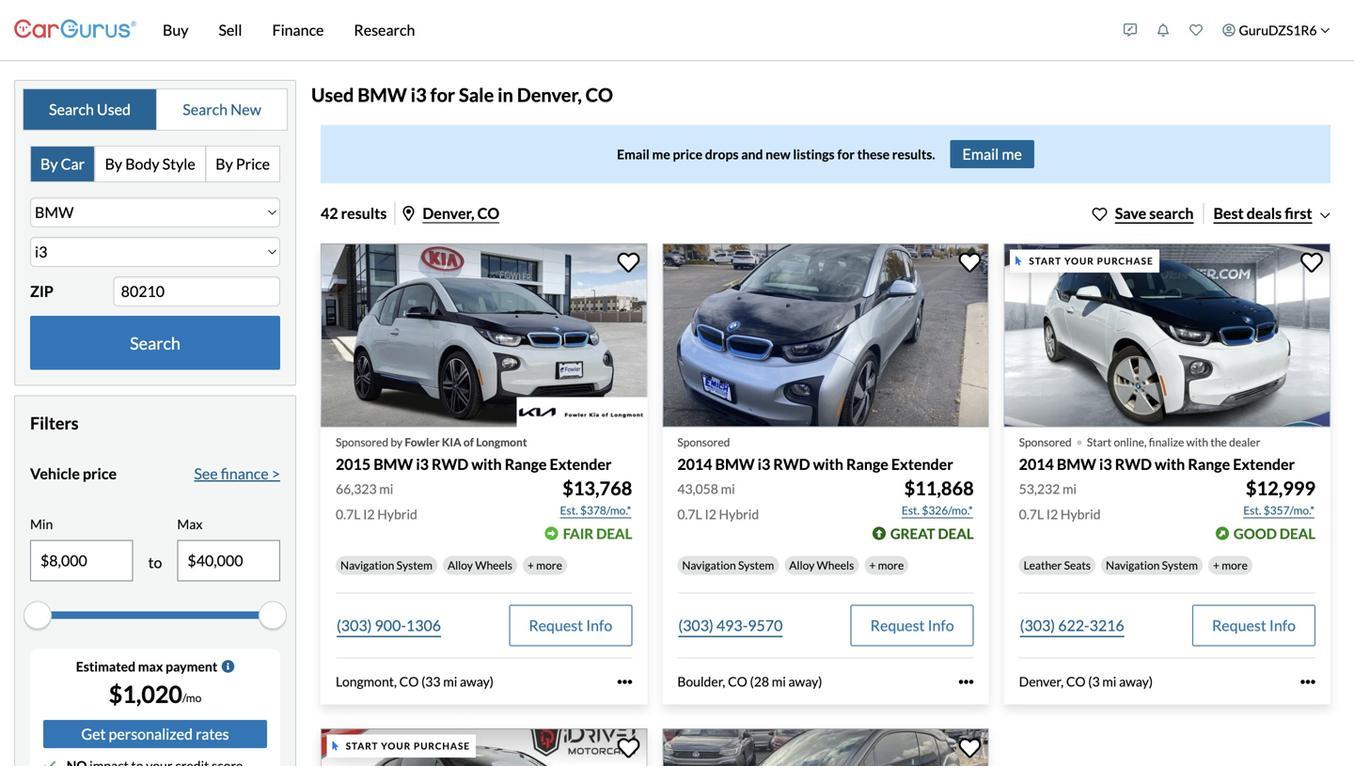 Task type: vqa. For each thing, say whether or not it's contained in the screenshot.
Why
no



Task type: locate. For each thing, give the bounding box(es) containing it.
0 horizontal spatial navigation system
[[341, 559, 433, 573]]

payment
[[166, 659, 218, 675]]

to
[[148, 554, 162, 572]]

start right mouse pointer icon
[[346, 741, 379, 753]]

by price tab
[[206, 147, 279, 182]]

1 request info button from the left
[[509, 606, 633, 647]]

co right in
[[586, 84, 614, 106]]

2 sponsored from the left
[[678, 436, 731, 449]]

bmw inside sponsored · start online, finalize with the dealer 2014 bmw i3 rwd with range extender
[[1058, 455, 1097, 474]]

see finance > link
[[194, 463, 280, 486]]

/mo
[[182, 691, 202, 705]]

0 horizontal spatial request info
[[529, 617, 613, 635]]

request info button for fowler kia of longmont
[[509, 606, 633, 647]]

your for mouse pointer image
[[1065, 256, 1095, 267]]

est. $357/mo.* button
[[1243, 502, 1316, 520]]

i2 inside 66,323 mi 0.7l i2 hybrid
[[363, 507, 375, 523]]

est. inside $12,999 est. $357/mo.*
[[1244, 504, 1262, 518]]

by body style tab
[[96, 147, 206, 182]]

navigation system right seats
[[1107, 559, 1199, 573]]

0 vertical spatial your
[[1065, 256, 1095, 267]]

2 ellipsis h image from the left
[[1301, 675, 1316, 690]]

2014
[[678, 455, 713, 474], [1020, 455, 1055, 474]]

1 horizontal spatial wheels
[[817, 559, 855, 573]]

0 vertical spatial purchase
[[1098, 256, 1154, 267]]

3 deal from the left
[[1280, 526, 1316, 543]]

search inside search "button"
[[130, 333, 181, 354]]

by price
[[216, 155, 270, 173]]

3 more from the left
[[1223, 559, 1249, 573]]

more down est. $378/mo.* button
[[537, 559, 563, 573]]

1 horizontal spatial ellipsis h image
[[1301, 675, 1316, 690]]

2 horizontal spatial denver,
[[1020, 674, 1064, 690]]

grey 2014 bmw i3 rwd with range extender wagon rear-wheel drive automatic image
[[663, 729, 990, 767]]

est. inside $13,768 est. $378/mo.*
[[560, 504, 578, 518]]

2 horizontal spatial + more
[[1214, 559, 1249, 573]]

bmw inside sponsored by fowler kia of longmont 2015 bmw i3 rwd with range extender
[[374, 455, 413, 474]]

co left (33
[[400, 674, 419, 690]]

info for fowler kia of longmont
[[586, 617, 613, 635]]

alloy wheels
[[448, 559, 513, 573], [790, 559, 855, 573]]

bmw
[[358, 84, 407, 106], [374, 455, 413, 474], [716, 455, 755, 474], [1058, 455, 1097, 474]]

email for email me price drops and new listings for these results.
[[617, 146, 650, 162]]

search inside search used tab
[[49, 100, 94, 119]]

1 horizontal spatial 0.7l
[[678, 507, 703, 523]]

1 0.7l from the left
[[336, 507, 361, 523]]

(303) 493-9570
[[679, 617, 783, 635]]

2 by from the left
[[105, 155, 122, 173]]

0 horizontal spatial 0.7l
[[336, 507, 361, 523]]

0 horizontal spatial i2
[[363, 507, 375, 523]]

start right the ·
[[1088, 436, 1112, 449]]

3 + more from the left
[[1214, 559, 1249, 573]]

3 range from the left
[[1189, 455, 1231, 474]]

0 horizontal spatial denver,
[[423, 204, 475, 223]]

2 horizontal spatial by
[[216, 155, 233, 173]]

3 (303) from the left
[[1021, 617, 1056, 635]]

1 request from the left
[[529, 617, 584, 635]]

system for $11,868
[[739, 559, 775, 573]]

2 rwd from the left
[[774, 455, 811, 474]]

mi inside 66,323 mi 0.7l i2 hybrid
[[379, 481, 394, 497]]

bmw down by
[[374, 455, 413, 474]]

sponsored inside sponsored · start online, finalize with the dealer 2014 bmw i3 rwd with range extender
[[1020, 436, 1072, 449]]

mi inside 43,058 mi 0.7l i2 hybrid
[[721, 481, 736, 497]]

0 horizontal spatial start your purchase
[[346, 741, 470, 753]]

price right "vehicle"
[[83, 465, 117, 483]]

request info down great
[[871, 617, 955, 635]]

1 horizontal spatial (303)
[[679, 617, 714, 635]]

system for $13,768
[[397, 559, 433, 573]]

request info button down fair
[[509, 606, 633, 647]]

·
[[1076, 424, 1084, 458]]

(303) left the 493-
[[679, 617, 714, 635]]

1 request info from the left
[[529, 617, 613, 635]]

2 horizontal spatial navigation
[[1107, 559, 1160, 573]]

0.7l inside 66,323 mi 0.7l i2 hybrid
[[336, 507, 361, 523]]

3 info from the left
[[1270, 617, 1297, 635]]

est. up fair
[[560, 504, 578, 518]]

42
[[321, 204, 338, 223]]

get personalized rates
[[81, 725, 229, 744]]

see
[[194, 465, 218, 483]]

3 request info from the left
[[1213, 617, 1297, 635]]

1 + more from the left
[[528, 559, 563, 573]]

2 i2 from the left
[[705, 507, 717, 523]]

0 horizontal spatial by
[[40, 155, 58, 173]]

1 i2 from the left
[[363, 507, 375, 523]]

2014 inside sponsored 2014 bmw i3 rwd with range extender
[[678, 455, 713, 474]]

request info button down good
[[1193, 606, 1316, 647]]

extender inside sponsored · start online, finalize with the dealer 2014 bmw i3 rwd with range extender
[[1234, 455, 1296, 474]]

0.7l
[[336, 507, 361, 523], [678, 507, 703, 523], [1020, 507, 1045, 523]]

1 by from the left
[[40, 155, 58, 173]]

navigation right seats
[[1107, 559, 1160, 573]]

1 ellipsis h image from the left
[[618, 675, 633, 690]]

alloy
[[448, 559, 473, 573], [790, 559, 815, 573]]

by for by price
[[216, 155, 233, 173]]

personalized
[[109, 725, 193, 744]]

0 horizontal spatial your
[[381, 741, 411, 753]]

2 (303) from the left
[[679, 617, 714, 635]]

2 horizontal spatial request info button
[[1193, 606, 1316, 647]]

navigation system for $13,768
[[341, 559, 433, 573]]

max
[[138, 659, 163, 675]]

0 horizontal spatial request info button
[[509, 606, 633, 647]]

navigation system for $11,868
[[683, 559, 775, 573]]

i3 up 43,058 mi 0.7l i2 hybrid
[[758, 455, 771, 474]]

estimated max payment
[[76, 659, 218, 675]]

3216
[[1090, 617, 1125, 635]]

used
[[311, 84, 354, 106], [97, 100, 131, 119]]

2 alloy from the left
[[790, 559, 815, 573]]

(303) left "900-"
[[337, 617, 372, 635]]

navigation up (303) 493-9570
[[683, 559, 736, 573]]

1 horizontal spatial your
[[1065, 256, 1095, 267]]

drops
[[706, 146, 739, 162]]

used inside tab
[[97, 100, 131, 119]]

start inside sponsored · start online, finalize with the dealer 2014 bmw i3 rwd with range extender
[[1088, 436, 1112, 449]]

by inside the by car tab
[[40, 155, 58, 173]]

navigation system up (303) 900-1306
[[341, 559, 433, 573]]

1 horizontal spatial denver,
[[517, 84, 582, 106]]

3 0.7l from the left
[[1020, 507, 1045, 523]]

3 by from the left
[[216, 155, 233, 173]]

away) right (3
[[1120, 674, 1154, 690]]

ellipsis h image for ·
[[1301, 675, 1316, 690]]

navigation system up (303) 493-9570
[[683, 559, 775, 573]]

mi right (3
[[1103, 674, 1117, 690]]

0.7l down 53,232
[[1020, 507, 1045, 523]]

2 request info from the left
[[871, 617, 955, 635]]

0 vertical spatial start your purchase
[[1030, 256, 1154, 267]]

denver, right in
[[517, 84, 582, 106]]

search up car
[[49, 100, 94, 119]]

i2 down the 43,058
[[705, 507, 717, 523]]

start
[[1030, 256, 1062, 267], [1088, 436, 1112, 449], [346, 741, 379, 753]]

1 navigation from the left
[[341, 559, 395, 573]]

hybrid inside 53,232 mi 0.7l i2 hybrid
[[1061, 507, 1101, 523]]

extender inside sponsored 2014 bmw i3 rwd with range extender
[[892, 455, 954, 474]]

2 system from the left
[[739, 559, 775, 573]]

+ more down good
[[1214, 559, 1249, 573]]

deal for fowler kia of longmont
[[597, 526, 633, 543]]

white 2015 bmw i3 rwd with range extender wagon rear-wheel drive automatic image
[[321, 244, 648, 428]]

1 horizontal spatial est.
[[902, 504, 920, 518]]

0 horizontal spatial email
[[617, 146, 650, 162]]

bmw up 53,232 mi 0.7l i2 hybrid
[[1058, 455, 1097, 474]]

your right mouse pointer image
[[1065, 256, 1095, 267]]

2 extender from the left
[[892, 455, 954, 474]]

i3
[[411, 84, 427, 106], [416, 455, 429, 474], [758, 455, 771, 474], [1100, 455, 1113, 474]]

(303) left 622-
[[1021, 617, 1056, 635]]

2 hybrid from the left
[[719, 507, 760, 523]]

(303) inside 'button'
[[337, 617, 372, 635]]

2 + from the left
[[870, 559, 876, 573]]

saved cars image
[[1190, 24, 1204, 37]]

by left body
[[105, 155, 122, 173]]

rwd
[[432, 455, 469, 474], [774, 455, 811, 474], [1116, 455, 1153, 474]]

hybrid for ·
[[1061, 507, 1101, 523]]

66,323 mi 0.7l i2 hybrid
[[336, 481, 418, 523]]

mouse pointer image
[[333, 742, 338, 752]]

1 horizontal spatial deal
[[939, 526, 975, 543]]

vehicle
[[30, 465, 80, 483]]

wheels for $11,868
[[817, 559, 855, 573]]

hybrid inside 66,323 mi 0.7l i2 hybrid
[[378, 507, 418, 523]]

fair
[[563, 526, 594, 543]]

(303) for 2014
[[679, 617, 714, 635]]

1 navigation system from the left
[[341, 559, 433, 573]]

mi
[[379, 481, 394, 497], [721, 481, 736, 497], [1063, 481, 1077, 497], [443, 674, 458, 690], [772, 674, 786, 690], [1103, 674, 1117, 690]]

2 est. from the left
[[902, 504, 920, 518]]

3 rwd from the left
[[1116, 455, 1153, 474]]

1 horizontal spatial sponsored
[[678, 436, 731, 449]]

0 horizontal spatial (303)
[[337, 617, 372, 635]]

1 vertical spatial price
[[83, 465, 117, 483]]

sale
[[459, 84, 494, 106]]

denver,
[[517, 84, 582, 106], [423, 204, 475, 223], [1020, 674, 1064, 690]]

1 horizontal spatial search
[[130, 333, 181, 354]]

1 vertical spatial start
[[1088, 436, 1112, 449]]

with inside sponsored by fowler kia of longmont 2015 bmw i3 rwd with range extender
[[472, 455, 502, 474]]

1 (303) from the left
[[337, 617, 372, 635]]

request info down good
[[1213, 617, 1297, 635]]

1 vertical spatial denver,
[[423, 204, 475, 223]]

hybrid inside 43,058 mi 0.7l i2 hybrid
[[719, 507, 760, 523]]

1 horizontal spatial request info button
[[851, 606, 975, 647]]

i2 inside 43,058 mi 0.7l i2 hybrid
[[705, 507, 717, 523]]

sponsored by fowler kia of longmont 2015 bmw i3 rwd with range extender
[[336, 436, 612, 474]]

1 est. from the left
[[560, 504, 578, 518]]

2 horizontal spatial i2
[[1047, 507, 1059, 523]]

0 horizontal spatial ellipsis h image
[[618, 675, 633, 690]]

info down good deal
[[1270, 617, 1297, 635]]

2 horizontal spatial 0.7l
[[1020, 507, 1045, 523]]

2 deal from the left
[[939, 526, 975, 543]]

1 horizontal spatial purchase
[[1098, 256, 1154, 267]]

co left '(28'
[[728, 674, 748, 690]]

capparis white w/bmw i frozen blue accent 2018 bmw i3 94 ah s rwd with range extender wagon rear-wheel drive automatic image
[[321, 729, 648, 767]]

mi right 53,232
[[1063, 481, 1077, 497]]

rwd inside sponsored · start online, finalize with the dealer 2014 bmw i3 rwd with range extender
[[1116, 455, 1153, 474]]

1 alloy wheels from the left
[[448, 559, 513, 573]]

0 horizontal spatial range
[[505, 455, 547, 474]]

by left car
[[40, 155, 58, 173]]

me for email me
[[1002, 145, 1023, 163]]

3 sponsored from the left
[[1020, 436, 1072, 449]]

1 horizontal spatial away)
[[789, 674, 823, 690]]

0 horizontal spatial alloy wheels
[[448, 559, 513, 573]]

info down fair deal
[[586, 617, 613, 635]]

mi right the 43,058
[[721, 481, 736, 497]]

3 extender from the left
[[1234, 455, 1296, 474]]

more down good
[[1223, 559, 1249, 573]]

2 horizontal spatial navigation system
[[1107, 559, 1199, 573]]

alloy wheels for $13,768
[[448, 559, 513, 573]]

longmont, co (33 mi away)
[[336, 674, 494, 690]]

car
[[61, 155, 85, 173]]

(3
[[1089, 674, 1101, 690]]

i2 for ·
[[1047, 507, 1059, 523]]

mi inside 53,232 mi 0.7l i2 hybrid
[[1063, 481, 1077, 497]]

used up body
[[97, 100, 131, 119]]

by inside by price tab
[[216, 155, 233, 173]]

request info button up ellipsis h icon
[[851, 606, 975, 647]]

1 horizontal spatial i2
[[705, 507, 717, 523]]

bmw up 43,058 mi 0.7l i2 hybrid
[[716, 455, 755, 474]]

co for 2014
[[728, 674, 748, 690]]

cargurus logo homepage link link
[[14, 3, 136, 57]]

0 vertical spatial start
[[1030, 256, 1062, 267]]

2 horizontal spatial request
[[1213, 617, 1267, 635]]

email
[[963, 145, 1000, 163], [617, 146, 650, 162]]

2 horizontal spatial search
[[183, 100, 228, 119]]

for left sale
[[431, 84, 456, 106]]

2 horizontal spatial hybrid
[[1061, 507, 1101, 523]]

+ more for fowler kia of longmont
[[528, 559, 563, 573]]

your right mouse pointer icon
[[381, 741, 411, 753]]

filters
[[30, 413, 79, 434]]

i2 down 53,232
[[1047, 507, 1059, 523]]

est. for ·
[[1244, 504, 1262, 518]]

vehicle price
[[30, 465, 117, 483]]

mouse pointer image
[[1016, 256, 1022, 266]]

i3 down fowler
[[416, 455, 429, 474]]

2 horizontal spatial request info
[[1213, 617, 1297, 635]]

1 horizontal spatial start
[[1030, 256, 1062, 267]]

2 horizontal spatial range
[[1189, 455, 1231, 474]]

email left drops
[[617, 146, 650, 162]]

1 more from the left
[[537, 559, 563, 573]]

used down finance dropdown button
[[311, 84, 354, 106]]

2014 up 53,232
[[1020, 455, 1055, 474]]

0 vertical spatial denver,
[[517, 84, 582, 106]]

1 extender from the left
[[550, 455, 612, 474]]

0 horizontal spatial 2014
[[678, 455, 713, 474]]

request info down fair
[[529, 617, 613, 635]]

extender
[[550, 455, 612, 474], [892, 455, 954, 474], [1234, 455, 1296, 474]]

$357/mo.*
[[1264, 504, 1315, 518]]

your for mouse pointer icon
[[381, 741, 411, 753]]

for left these
[[838, 146, 855, 162]]

search left new
[[183, 100, 228, 119]]

in
[[498, 84, 514, 106]]

1 2014 from the left
[[678, 455, 713, 474]]

2 horizontal spatial deal
[[1280, 526, 1316, 543]]

0 horizontal spatial request
[[529, 617, 584, 635]]

1 system from the left
[[397, 559, 433, 573]]

denver, right map marker alt icon
[[423, 204, 475, 223]]

request info for fowler kia of longmont
[[529, 617, 613, 635]]

2 vertical spatial denver,
[[1020, 674, 1064, 690]]

start right mouse pointer image
[[1030, 256, 1062, 267]]

info for ·
[[1270, 617, 1297, 635]]

1 horizontal spatial me
[[1002, 145, 1023, 163]]

deal down $378/mo.*
[[597, 526, 633, 543]]

Max text field
[[178, 541, 279, 581]]

est.
[[560, 504, 578, 518], [902, 504, 920, 518], [1244, 504, 1262, 518]]

1 horizontal spatial request
[[871, 617, 925, 635]]

3 + from the left
[[1214, 559, 1220, 573]]

0 horizontal spatial start
[[346, 741, 379, 753]]

0 horizontal spatial away)
[[460, 674, 494, 690]]

2014 up the 43,058
[[678, 455, 713, 474]]

1 + from the left
[[528, 559, 534, 573]]

2 wheels from the left
[[817, 559, 855, 573]]

1 horizontal spatial alloy
[[790, 559, 815, 573]]

finance button
[[257, 0, 339, 60]]

0 horizontal spatial purchase
[[414, 741, 470, 753]]

with
[[1187, 436, 1209, 449], [472, 455, 502, 474], [814, 455, 844, 474], [1155, 455, 1186, 474]]

by body style
[[105, 155, 196, 173]]

43,058 mi 0.7l i2 hybrid
[[678, 481, 760, 523]]

0.7l down 66,323
[[336, 507, 361, 523]]

used bmw i3 for sale in denver, co
[[311, 84, 614, 106]]

0.7l inside 43,058 mi 0.7l i2 hybrid
[[678, 507, 703, 523]]

with inside sponsored 2014 bmw i3 rwd with range extender
[[814, 455, 844, 474]]

purchase for mouse pointer icon
[[414, 741, 470, 753]]

1 horizontal spatial rwd
[[774, 455, 811, 474]]

+ for ·
[[1214, 559, 1220, 573]]

1 vertical spatial tab list
[[30, 146, 280, 183]]

2014 inside sponsored · start online, finalize with the dealer 2014 bmw i3 rwd with range extender
[[1020, 455, 1055, 474]]

search inside search new "tab"
[[183, 100, 228, 119]]

info circle image
[[221, 661, 235, 674]]

search down zip telephone field
[[130, 333, 181, 354]]

Min text field
[[31, 541, 132, 581]]

(303) 622-3216
[[1021, 617, 1125, 635]]

$1,020
[[109, 681, 182, 709]]

2 2014 from the left
[[1020, 455, 1055, 474]]

0 vertical spatial price
[[673, 146, 703, 162]]

bmw inside sponsored 2014 bmw i3 rwd with range extender
[[716, 455, 755, 474]]

denver, left (3
[[1020, 674, 1064, 690]]

1 vertical spatial for
[[838, 146, 855, 162]]

more down great
[[878, 559, 904, 573]]

sell
[[219, 21, 242, 39]]

2 navigation system from the left
[[683, 559, 775, 573]]

purchase down save
[[1098, 256, 1154, 267]]

navigation for $13,768
[[341, 559, 395, 573]]

search button
[[30, 316, 280, 370]]

1 vertical spatial purchase
[[414, 741, 470, 753]]

0.7l inside 53,232 mi 0.7l i2 hybrid
[[1020, 507, 1045, 523]]

1 horizontal spatial by
[[105, 155, 122, 173]]

me inside email me button
[[1002, 145, 1023, 163]]

1 horizontal spatial more
[[878, 559, 904, 573]]

request for ·
[[1213, 617, 1267, 635]]

by left price
[[216, 155, 233, 173]]

purchase down (33
[[414, 741, 470, 753]]

(303) 900-1306
[[337, 617, 441, 635]]

3 est. from the left
[[1244, 504, 1262, 518]]

start your purchase down 'longmont, co (33 mi away)'
[[346, 741, 470, 753]]

search
[[49, 100, 94, 119], [183, 100, 228, 119], [130, 333, 181, 354]]

navigation system
[[341, 559, 433, 573], [683, 559, 775, 573], [1107, 559, 1199, 573]]

2 horizontal spatial away)
[[1120, 674, 1154, 690]]

by car
[[40, 155, 85, 173]]

extender down dealer
[[1234, 455, 1296, 474]]

1 deal from the left
[[597, 526, 633, 543]]

2 horizontal spatial (303)
[[1021, 617, 1056, 635]]

2 range from the left
[[847, 455, 889, 474]]

1 horizontal spatial start your purchase
[[1030, 256, 1154, 267]]

tab list containing by car
[[30, 146, 280, 183]]

by
[[40, 155, 58, 173], [105, 155, 122, 173], [216, 155, 233, 173]]

1 wheels from the left
[[475, 559, 513, 573]]

sponsored for 2014
[[678, 436, 731, 449]]

navigation up (303) 900-1306
[[341, 559, 395, 573]]

extender up $13,768
[[550, 455, 612, 474]]

sponsored left the ·
[[1020, 436, 1072, 449]]

(303)
[[337, 617, 372, 635], [679, 617, 714, 635], [1021, 617, 1056, 635]]

1 info from the left
[[586, 617, 613, 635]]

sponsored inside sponsored 2014 bmw i3 rwd with range extender
[[678, 436, 731, 449]]

tab list
[[23, 88, 288, 131], [30, 146, 280, 183]]

rwd inside sponsored by fowler kia of longmont 2015 bmw i3 rwd with range extender
[[432, 455, 469, 474]]

1 vertical spatial your
[[381, 741, 411, 753]]

by inside the by body style tab
[[105, 155, 122, 173]]

i3 right the ·
[[1100, 455, 1113, 474]]

hybrid for 2014
[[719, 507, 760, 523]]

1 hybrid from the left
[[378, 507, 418, 523]]

0 horizontal spatial used
[[97, 100, 131, 119]]

away) right '(28'
[[789, 674, 823, 690]]

0 horizontal spatial + more
[[528, 559, 563, 573]]

by car tab
[[31, 147, 96, 182]]

gurudzs1r6 menu
[[1115, 4, 1341, 56]]

extender inside sponsored by fowler kia of longmont 2015 bmw i3 rwd with range extender
[[550, 455, 612, 474]]

purchase inside start your purchase link
[[414, 741, 470, 753]]

0 horizontal spatial me
[[653, 146, 671, 162]]

1 horizontal spatial navigation
[[683, 559, 736, 573]]

1 horizontal spatial hybrid
[[719, 507, 760, 523]]

0 horizontal spatial sponsored
[[336, 436, 389, 449]]

fowler
[[405, 436, 440, 449]]

email inside button
[[963, 145, 1000, 163]]

i2 inside 53,232 mi 0.7l i2 hybrid
[[1047, 507, 1059, 523]]

tab list containing search used
[[23, 88, 288, 131]]

3 i2 from the left
[[1047, 507, 1059, 523]]

price left drops
[[673, 146, 703, 162]]

1 rwd from the left
[[432, 455, 469, 474]]

0 horizontal spatial est.
[[560, 504, 578, 518]]

0 horizontal spatial hybrid
[[378, 507, 418, 523]]

extender up $11,868
[[892, 455, 954, 474]]

fowler kia of longmont image
[[517, 397, 648, 428]]

i3 inside sponsored 2014 bmw i3 rwd with range extender
[[758, 455, 771, 474]]

search new tab
[[157, 89, 287, 130]]

email right results.
[[963, 145, 1000, 163]]

purchase
[[1098, 256, 1154, 267], [414, 741, 470, 753]]

0 horizontal spatial more
[[537, 559, 563, 573]]

+ more down great
[[870, 559, 904, 573]]

1 horizontal spatial email
[[963, 145, 1000, 163]]

2 navigation from the left
[[683, 559, 736, 573]]

sponsored up the 43,058
[[678, 436, 731, 449]]

mi right (33
[[443, 674, 458, 690]]

2 vertical spatial start
[[346, 741, 379, 753]]

sponsored up the 2015
[[336, 436, 389, 449]]

deal down "$326/mo.*"
[[939, 526, 975, 543]]

3 request info button from the left
[[1193, 606, 1316, 647]]

3 navigation from the left
[[1107, 559, 1160, 573]]

1 range from the left
[[505, 455, 547, 474]]

0 horizontal spatial +
[[528, 559, 534, 573]]

info down great deal
[[928, 617, 955, 635]]

leather
[[1024, 559, 1063, 573]]

1 alloy from the left
[[448, 559, 473, 573]]

est. up good
[[1244, 504, 1262, 518]]

0 horizontal spatial system
[[397, 559, 433, 573]]

deal down the $357/mo.*
[[1280, 526, 1316, 543]]

finalize
[[1150, 436, 1185, 449]]

2 0.7l from the left
[[678, 507, 703, 523]]

3 away) from the left
[[1120, 674, 1154, 690]]

2 horizontal spatial +
[[1214, 559, 1220, 573]]

2 away) from the left
[[789, 674, 823, 690]]

2 horizontal spatial system
[[1163, 559, 1199, 573]]

3 request from the left
[[1213, 617, 1267, 635]]

listings
[[794, 146, 835, 162]]

zip
[[30, 282, 54, 301]]

sponsored for by
[[336, 436, 389, 449]]

0 horizontal spatial wheels
[[475, 559, 513, 573]]

1 horizontal spatial navigation system
[[683, 559, 775, 573]]

start your purchase down save
[[1030, 256, 1154, 267]]

co left (3
[[1067, 674, 1086, 690]]

0 horizontal spatial navigation
[[341, 559, 395, 573]]

mi right 66,323
[[379, 481, 394, 497]]

0 horizontal spatial alloy
[[448, 559, 473, 573]]

info
[[586, 617, 613, 635], [928, 617, 955, 635], [1270, 617, 1297, 635]]

wheels
[[475, 559, 513, 573], [817, 559, 855, 573]]

2 alloy wheels from the left
[[790, 559, 855, 573]]

+
[[528, 559, 534, 573], [870, 559, 876, 573], [1214, 559, 1220, 573]]

1 horizontal spatial +
[[870, 559, 876, 573]]

co for ·
[[1067, 674, 1086, 690]]

start for white 2014 bmw i3 rwd with range extender wagon rear-wheel drive 1-speed dual clutch image
[[1030, 256, 1062, 267]]

3 hybrid from the left
[[1061, 507, 1101, 523]]

est. up great
[[902, 504, 920, 518]]

request info
[[529, 617, 613, 635], [871, 617, 955, 635], [1213, 617, 1297, 635]]

ellipsis h image
[[618, 675, 633, 690], [1301, 675, 1316, 690]]

start inside start your purchase link
[[346, 741, 379, 753]]

i3 inside sponsored · start online, finalize with the dealer 2014 bmw i3 rwd with range extender
[[1100, 455, 1113, 474]]

1 vertical spatial start your purchase
[[346, 741, 470, 753]]

1 away) from the left
[[460, 674, 494, 690]]

+ more down est. $378/mo.* button
[[528, 559, 563, 573]]

away) right (33
[[460, 674, 494, 690]]

i2 down 66,323
[[363, 507, 375, 523]]

0 horizontal spatial rwd
[[432, 455, 469, 474]]

0.7l down the 43,058
[[678, 507, 703, 523]]

$11,868
[[905, 478, 975, 500]]

system
[[397, 559, 433, 573], [739, 559, 775, 573], [1163, 559, 1199, 573]]

1 horizontal spatial 2014
[[1020, 455, 1055, 474]]

rwd inside sponsored 2014 bmw i3 rwd with range extender
[[774, 455, 811, 474]]

these
[[858, 146, 890, 162]]

0 horizontal spatial for
[[431, 84, 456, 106]]

900-
[[375, 617, 406, 635]]

cargurus logo homepage link image
[[14, 3, 136, 57]]

range inside sponsored by fowler kia of longmont 2015 bmw i3 rwd with range extender
[[505, 455, 547, 474]]

1 sponsored from the left
[[336, 436, 389, 449]]

2 horizontal spatial rwd
[[1116, 455, 1153, 474]]

1 horizontal spatial alloy wheels
[[790, 559, 855, 573]]

sponsored inside sponsored by fowler kia of longmont 2015 bmw i3 rwd with range extender
[[336, 436, 389, 449]]

menu bar
[[136, 0, 1115, 60]]

0 vertical spatial for
[[431, 84, 456, 106]]



Task type: describe. For each thing, give the bounding box(es) containing it.
alloy wheels for $11,868
[[790, 559, 855, 573]]

and
[[742, 146, 764, 162]]

(28
[[750, 674, 770, 690]]

denver, co
[[423, 204, 500, 223]]

ZIP telephone field
[[114, 277, 280, 307]]

co right map marker alt icon
[[478, 204, 500, 223]]

more for fowler kia of longmont
[[537, 559, 563, 573]]

finance
[[272, 21, 324, 39]]

rates
[[196, 725, 229, 744]]

sponsored for ·
[[1020, 436, 1072, 449]]

$1,020 /mo
[[109, 681, 202, 709]]

(303) for by
[[337, 617, 372, 635]]

mi right '(28'
[[772, 674, 786, 690]]

chevron down image
[[1321, 25, 1331, 35]]

denver, for denver, co
[[423, 204, 475, 223]]

good
[[1234, 526, 1278, 543]]

request for fowler kia of longmont
[[529, 617, 584, 635]]

(303) 900-1306 button
[[336, 606, 442, 647]]

add a car review image
[[1125, 24, 1138, 37]]

gurudzs1r6 button
[[1213, 4, 1341, 56]]

away) for ·
[[1120, 674, 1154, 690]]

9570
[[748, 617, 783, 635]]

results.
[[893, 146, 936, 162]]

ellipsis h image
[[959, 675, 975, 690]]

gurudzs1r6 menu item
[[1213, 4, 1341, 56]]

finance
[[221, 465, 269, 483]]

$12,999 est. $357/mo.*
[[1244, 478, 1316, 518]]

2 request info button from the left
[[851, 606, 975, 647]]

range inside sponsored 2014 bmw i3 rwd with range extender
[[847, 455, 889, 474]]

request info button for ·
[[1193, 606, 1316, 647]]

of
[[464, 436, 474, 449]]

map marker alt image
[[403, 206, 414, 221]]

request info for ·
[[1213, 617, 1297, 635]]

max
[[177, 517, 203, 533]]

fair deal
[[563, 526, 633, 543]]

search for search new
[[183, 100, 228, 119]]

deal for ·
[[1280, 526, 1316, 543]]

check image
[[43, 760, 56, 767]]

range inside sponsored · start online, finalize with the dealer 2014 bmw i3 rwd with range extender
[[1189, 455, 1231, 474]]

2 request from the left
[[871, 617, 925, 635]]

white 2014 bmw i3 rwd with range extender wagon rear-wheel drive 1-speed dual clutch image
[[1005, 244, 1331, 428]]

3 system from the left
[[1163, 559, 1199, 573]]

boulder, co (28 mi away)
[[678, 674, 823, 690]]

0.7l for 2014
[[678, 507, 703, 523]]

(303) 493-9570 button
[[678, 606, 784, 647]]

by
[[391, 436, 403, 449]]

results
[[341, 204, 387, 223]]

42 results
[[321, 204, 387, 223]]

gurudzs1r6
[[1240, 22, 1318, 38]]

53,232 mi 0.7l i2 hybrid
[[1020, 481, 1101, 523]]

+ more for ·
[[1214, 559, 1249, 573]]

boulder,
[[678, 674, 726, 690]]

(303) 622-3216 button
[[1020, 606, 1126, 647]]

away) for by
[[460, 674, 494, 690]]

2 more from the left
[[878, 559, 904, 573]]

buy
[[163, 21, 189, 39]]

estimated
[[76, 659, 136, 675]]

0.7l for ·
[[1020, 507, 1045, 523]]

the
[[1211, 436, 1228, 449]]

i3 left sale
[[411, 84, 427, 106]]

$326/mo.*
[[923, 504, 974, 518]]

search for search used
[[49, 100, 94, 119]]

1 horizontal spatial used
[[311, 84, 354, 106]]

search used tab
[[24, 89, 157, 130]]

start your purchase for mouse pointer image
[[1030, 256, 1154, 267]]

leather seats
[[1024, 559, 1092, 573]]

email me button
[[951, 140, 1035, 168]]

est. for fowler kia of longmont
[[560, 504, 578, 518]]

3 navigation system from the left
[[1107, 559, 1199, 573]]

by for by body style
[[105, 155, 122, 173]]

start for capparis white w/bmw i frozen blue accent 2018 bmw i3 94 ah s rwd with range extender wagon rear-wheel drive automatic image
[[346, 741, 379, 753]]

dealer
[[1230, 436, 1261, 449]]

alloy for $11,868
[[790, 559, 815, 573]]

denver, co button
[[403, 204, 500, 223]]

price
[[236, 155, 270, 173]]

(33
[[422, 674, 441, 690]]

ellipsis h image for fowler kia of longmont
[[618, 675, 633, 690]]

start your purchase for mouse pointer icon
[[346, 741, 470, 753]]

(303) for ·
[[1021, 617, 1056, 635]]

longmont,
[[336, 674, 397, 690]]

$12,999
[[1247, 478, 1316, 500]]

search for search
[[130, 333, 181, 354]]

alloy for $13,768
[[448, 559, 473, 573]]

email for email me
[[963, 145, 1000, 163]]

hybrid for by
[[378, 507, 418, 523]]

online,
[[1115, 436, 1147, 449]]

me for email me price drops and new listings for these results.
[[653, 146, 671, 162]]

by for by car
[[40, 155, 58, 173]]

2 + more from the left
[[870, 559, 904, 573]]

2015
[[336, 455, 371, 474]]

est. inside $11,868 est. $326/mo.*
[[902, 504, 920, 518]]

great deal
[[891, 526, 975, 543]]

search
[[1150, 204, 1195, 223]]

good deal
[[1234, 526, 1316, 543]]

2 info from the left
[[928, 617, 955, 635]]

622-
[[1059, 617, 1090, 635]]

more for ·
[[1223, 559, 1249, 573]]

search used
[[49, 100, 131, 119]]

email me price drops and new listings for these results.
[[617, 146, 936, 162]]

1306
[[406, 617, 441, 635]]

43,058
[[678, 481, 719, 497]]

53,232
[[1020, 481, 1061, 497]]

away) for 2014
[[789, 674, 823, 690]]

search new
[[183, 100, 261, 119]]

silver 2014 bmw i3 rwd with range extender wagon rear-wheel drive automatic image
[[663, 244, 990, 428]]

0.7l for by
[[336, 507, 361, 523]]

great
[[891, 526, 936, 543]]

kia
[[442, 436, 462, 449]]

new
[[766, 146, 791, 162]]

i3 inside sponsored by fowler kia of longmont 2015 bmw i3 rwd with range extender
[[416, 455, 429, 474]]

see finance >
[[194, 465, 280, 483]]

sponsored · start online, finalize with the dealer 2014 bmw i3 rwd with range extender
[[1020, 424, 1296, 474]]

seats
[[1065, 559, 1092, 573]]

get personalized rates button
[[43, 721, 267, 749]]

denver, for denver, co (3 mi away)
[[1020, 674, 1064, 690]]

$13,768 est. $378/mo.*
[[560, 478, 633, 518]]

est. $326/mo.* button
[[901, 502, 975, 520]]

save search
[[1116, 204, 1195, 223]]

i2 for 2014
[[705, 507, 717, 523]]

open notifications image
[[1157, 24, 1171, 37]]

email me
[[963, 145, 1023, 163]]

min
[[30, 517, 53, 533]]

>
[[272, 465, 280, 483]]

est. $378/mo.* button
[[559, 502, 633, 520]]

user icon image
[[1223, 24, 1236, 37]]

buy button
[[148, 0, 204, 60]]

1 horizontal spatial price
[[673, 146, 703, 162]]

+ for fowler kia of longmont
[[528, 559, 534, 573]]

navigation for $11,868
[[683, 559, 736, 573]]

bmw down "research" popup button
[[358, 84, 407, 106]]

co for by
[[400, 674, 419, 690]]

$11,868 est. $326/mo.*
[[902, 478, 975, 518]]

get
[[81, 725, 106, 744]]

start your purchase link
[[321, 729, 651, 767]]

purchase for mouse pointer image
[[1098, 256, 1154, 267]]

493-
[[717, 617, 748, 635]]

wheels for $13,768
[[475, 559, 513, 573]]

1 horizontal spatial for
[[838, 146, 855, 162]]

$13,768
[[563, 478, 633, 500]]

longmont
[[476, 436, 527, 449]]

menu bar containing buy
[[136, 0, 1115, 60]]

new
[[231, 100, 261, 119]]

i2 for by
[[363, 507, 375, 523]]



